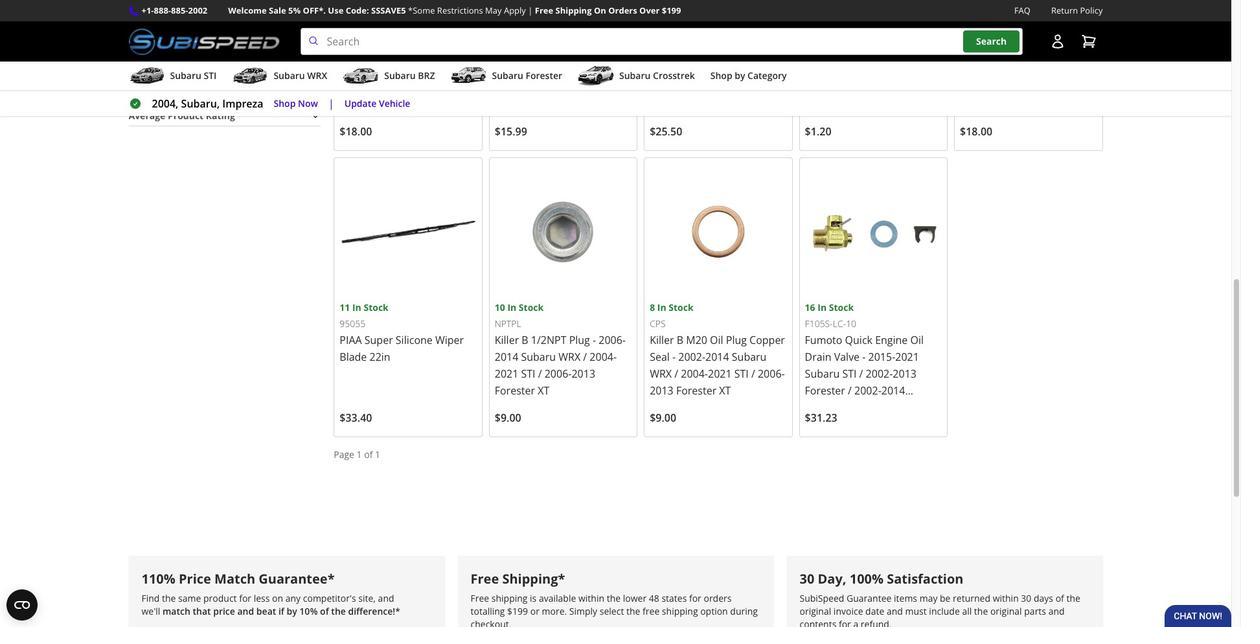 Task type: describe. For each thing, give the bounding box(es) containing it.
impreza inside cusco oil drain plug m16x1.5 - 2015-2024 subaru wrx / 2004-2007 impreza / 2013-2016 scion fr-s / 2013-2024 subaru brz / 2017-2020 toyota 86
[[340, 97, 379, 112]]

subaru sti button
[[129, 64, 217, 90]]

subaru forester
[[492, 69, 562, 82]]

subispeed logo image
[[129, 28, 280, 55]]

1 vertical spatial free
[[471, 570, 499, 587]]

and left beat at the bottom of page
[[237, 605, 254, 618]]

page 1 of 1
[[334, 448, 380, 461]]

the right days
[[1067, 592, 1081, 605]]

oil inside k&n high performance oil filter - 2015-2021 subaru sti / 1998-2013 forester / 1993-2014 impreza
[[610, 47, 623, 61]]

forester inside 10 in stock nptpl killer b 1/2npt plug - 2006- 2014 subaru wrx / 2004- 2021 sti / 2006-2013 forester xt
[[495, 384, 535, 398]]

button image
[[1050, 34, 1066, 49]]

toyota inside cusco oil filter - 2015-2021 subaru wrx / sti / 1998- 2013 forester / 1993-2014 impreza / 2013-2016 scion fr-s / 2013-2020 subaru brz / 2017-2019 toyota 86
[[732, 131, 765, 145]]

sti inside 10 in stock nptpl killer b 1/2npt plug - 2006- 2014 subaru wrx / 2004- 2021 sti / 2006-2013 forester xt
[[521, 367, 536, 381]]

if
[[279, 605, 284, 618]]

silicone
[[396, 333, 433, 347]]

subaru inside 16 in stock f105s-lc-10 fumoto quick engine oil drain valve - 2015-2021 subaru sti / 2002-2013 forester / 2002-2014 impreza
[[805, 367, 840, 381]]

invoice
[[834, 605, 863, 618]]

welcome sale 5% off*. use code: sssave5
[[228, 5, 406, 16]]

subaru crosstrek
[[619, 69, 695, 82]]

update vehicle
[[345, 97, 410, 109]]

sti inside cusco oil filter - 2015-2021 subaru wrx / sti / 1998- 2013 forester / 1993-2014 impreza / 2013-2016 scion fr-s / 2013-2020 subaru brz / 2017-2019 toyota 86
[[719, 64, 733, 78]]

cps
[[650, 318, 666, 330]]

2014 inside 10 in stock nptpl killer b 1/2npt plug - 2006- 2014 subaru wrx / 2004- 2021 sti / 2006-2013 forester xt
[[495, 350, 519, 364]]

over
[[640, 5, 660, 16]]

filter
[[495, 64, 519, 78]]

2015- inside k&n high performance oil filter - 2015-2021 subaru sti / 1998-2013 forester / 1993-2014 impreza
[[528, 64, 555, 78]]

2 original from the left
[[991, 605, 1022, 618]]

scion inside cusco oil filter - 2015-2021 subaru wrx / sti / 1998- 2013 forester / 1993-2014 impreza / 2013-2016 scion fr-s / 2013-2020 subaru brz / 2017-2019 toyota 86
[[752, 97, 778, 112]]

killer b m20 oil plug copper seal - 2002-2014 subaru wrx / 2004-2021 sti / 2006-2013 forester xt image
[[650, 164, 787, 301]]

restrictions
[[437, 5, 483, 16]]

0 vertical spatial 2024
[[417, 64, 440, 78]]

2013 inside 16 in stock f105s-lc-10 fumoto quick engine oil drain valve - 2015-2021 subaru sti / 2002-2013 forester / 2002-2014 impreza
[[893, 367, 917, 381]]

killer for seal
[[650, 333, 674, 347]]

blade
[[340, 350, 367, 364]]

forester inside 16 in stock f105s-lc-10 fumoto quick engine oil drain valve - 2015-2021 subaru sti / 2002-2013 forester / 2002-2014 impreza
[[805, 384, 845, 398]]

stock for 50 in stock
[[829, 15, 854, 28]]

the right the all on the right bottom
[[974, 605, 988, 618]]

+1-888-885-2002 link
[[142, 4, 208, 18]]

2015- inside 16 in stock f105s-lc-10 fumoto quick engine oil drain valve - 2015-2021 subaru sti / 2002-2013 forester / 2002-2014 impreza
[[869, 350, 896, 364]]

$9.00 for killer b m20 oil plug copper seal - 2002-2014 subaru wrx / 2004-2021 sti / 2006- 2013 forester xt
[[650, 411, 677, 425]]

subaru down shop by category dropdown button
[[733, 114, 768, 129]]

subaru inside subaru oil drain plug gasket
[[805, 47, 840, 61]]

2014 inside k&n high performance oil filter - 2015-2021 subaru sti / 1998-2013 forester / 1993-2014 impreza
[[522, 97, 546, 112]]

super
[[365, 333, 393, 347]]

b for m20
[[677, 333, 684, 347]]

stock for 19 in stock
[[519, 15, 544, 28]]

within inside 30 day, 100% satisfaction subispeed guarantee items may be returned within 30 days of the original invoice date and must include all the original parts and contents for a refund.
[[993, 592, 1019, 605]]

0 horizontal spatial of
[[320, 605, 329, 618]]

$18.00 for cusco oil drain plug m20x1.5 - universal
[[960, 125, 993, 139]]

k&n high performance oil filter - 2015-2021 subaru sti / 1998-2013 forester / 1993-2014 impreza image
[[495, 0, 632, 15]]

we'll
[[142, 605, 160, 618]]

average
[[129, 109, 165, 122]]

2020 inside cusco oil drain plug m16x1.5 - 2015-2024 subaru wrx / 2004-2007 impreza / 2013-2016 scion fr-s / 2013-2024 subaru brz / 2017-2020 toyota 86
[[395, 131, 419, 145]]

subaru crosstrek button
[[578, 64, 695, 90]]

50
[[805, 15, 816, 28]]

2002
[[188, 5, 208, 16]]

1 vertical spatial |
[[328, 97, 334, 111]]

2017- inside cusco oil filter - 2015-2021 subaru wrx / sti / 1998- 2013 forester / 1993-2014 impreza / 2013-2016 scion fr-s / 2013-2020 subaru brz / 2017-2019 toyota 86
[[678, 131, 705, 145]]

apply
[[504, 5, 526, 16]]

b for 1/2npt
[[522, 333, 529, 347]]

shop now
[[274, 97, 318, 109]]

scion inside cusco oil drain plug m16x1.5 - 2015-2024 subaru wrx / 2004-2007 impreza / 2013-2016 scion fr-s / 2013-2024 subaru brz / 2017-2020 toyota 86
[[442, 97, 468, 112]]

888-
[[154, 5, 171, 16]]

2015- inside cusco oil drain plug m16x1.5 - 2015-2024 subaru wrx / 2004-2007 impreza / 2013-2016 scion fr-s / 2013-2024 subaru brz / 2017-2020 toyota 86
[[390, 64, 417, 78]]

2004- inside 10 in stock nptpl killer b 1/2npt plug - 2006- 2014 subaru wrx / 2004- 2021 sti / 2006-2013 forester xt
[[590, 350, 617, 364]]

- inside "8 in stock cps killer b m20 oil plug copper seal - 2002-2014 subaru wrx / 2004-2021 sti / 2006- 2013 forester xt"
[[673, 350, 676, 364]]

cusco for cusco oil drain plug m20x1.5 - universal
[[960, 47, 989, 61]]

$9.00 for killer b 1/2npt plug - 2006- 2014 subaru wrx / 2004- 2021 sti / 2006-2013 forester xt
[[495, 411, 521, 425]]

returned
[[953, 592, 991, 605]]

piaa
[[340, 333, 362, 347]]

is
[[530, 592, 537, 605]]

2004,
[[152, 97, 178, 111]]

subaru wrx button
[[232, 64, 327, 90]]

sti inside "8 in stock cps killer b m20 oil plug copper seal - 2002-2014 subaru wrx / 2004-2021 sti / 2006- 2013 forester xt"
[[735, 367, 749, 381]]

lower
[[623, 592, 647, 605]]

cusco for cusco oil drain plug m16x1.5 - 2015-2024 subaru wrx / 2004-2007 impreza / 2013-2016 scion fr-s / 2013-2024 subaru brz / 2017-2020 toyota 86
[[340, 47, 369, 61]]

the inside find the same product for less on any competitor's site, and we'll
[[162, 592, 176, 605]]

m16x1.5
[[340, 64, 381, 78]]

1 horizontal spatial $199
[[662, 5, 681, 16]]

code:
[[346, 5, 369, 16]]

search button
[[964, 31, 1020, 52]]

s inside cusco oil drain plug m16x1.5 - 2015-2024 subaru wrx / 2004-2007 impreza / 2013-2016 scion fr-s / 2013-2024 subaru brz / 2017-2020 toyota 86
[[355, 114, 360, 129]]

difference!*
[[348, 605, 400, 618]]

forester inside dropdown button
[[526, 69, 562, 82]]

by inside dropdown button
[[735, 69, 745, 82]]

2019
[[705, 131, 729, 145]]

brz inside cusco oil drain plug m16x1.5 - 2015-2024 subaru wrx / 2004-2007 impreza / 2013-2016 scion fr-s / 2013-2024 subaru brz / 2017-2020 toyota 86
[[340, 131, 359, 145]]

oil inside 16 in stock f105s-lc-10 fumoto quick engine oil drain valve - 2015-2021 subaru sti / 2002-2013 forester / 2002-2014 impreza
[[911, 333, 924, 347]]

s inside cusco oil filter - 2015-2021 subaru wrx / sti / 1998- 2013 forester / 1993-2014 impreza / 2013-2016 scion fr-s / 2013-2020 subaru brz / 2017-2019 toyota 86
[[665, 114, 671, 129]]

shop for shop by category
[[711, 69, 733, 82]]

vehicle
[[379, 97, 410, 109]]

drain for m20x1.5
[[1008, 47, 1035, 61]]

fr- inside cusco oil drain plug m16x1.5 - 2015-2024 subaru wrx / 2004-2007 impreza / 2013-2016 scion fr-s / 2013-2024 subaru brz / 2017-2020 toyota 86
[[340, 114, 355, 129]]

all
[[962, 605, 972, 618]]

update vehicle button
[[345, 96, 410, 111]]

50 in stock
[[805, 15, 854, 28]]

- inside 10 in stock nptpl killer b 1/2npt plug - 2006- 2014 subaru wrx / 2004- 2021 sti / 2006-2013 forester xt
[[593, 333, 596, 347]]

days
[[1034, 592, 1054, 605]]

m20
[[686, 333, 708, 347]]

for inside 30 day, 100% satisfaction subispeed guarantee items may be returned within 30 days of the original invoice date and must include all the original parts and contents for a refund.
[[839, 618, 851, 627]]

a subaru sti thumbnail image image
[[129, 66, 165, 86]]

stock for 10 in stock
[[674, 15, 699, 28]]

rating
[[206, 109, 235, 122]]

plug for subaru oil drain plug gasket
[[888, 47, 909, 61]]

subaru brz
[[384, 69, 435, 82]]

2004- inside cusco oil drain plug m16x1.5 - 2015-2024 subaru wrx / 2004-2007 impreza / 2013-2016 scion fr-s / 2013-2024 subaru brz / 2017-2020 toyota 86
[[408, 81, 435, 95]]

subaru down "2007"
[[423, 114, 458, 129]]

0 horizontal spatial 2006-
[[545, 367, 572, 381]]

impreza inside k&n high performance oil filter - 2015-2021 subaru sti / 1998-2013 forester / 1993-2014 impreza
[[548, 97, 588, 112]]

a subaru wrx thumbnail image image
[[232, 66, 268, 86]]

1 vertical spatial shipping
[[662, 605, 698, 618]]

2007
[[435, 81, 459, 95]]

within inside free shipping* free shipping is available within the lower 48 states for orders totalling $199 or more. simply select the free shipping option during checkout.
[[579, 592, 605, 605]]

19 in stock
[[495, 15, 544, 28]]

2014 inside cusco oil filter - 2015-2021 subaru wrx / sti / 1998- 2013 forester / 1993-2014 impreza / 2013-2016 scion fr-s / 2013-2020 subaru brz / 2017-2019 toyota 86
[[753, 81, 777, 95]]

22in
[[370, 350, 390, 364]]

$15.99
[[495, 125, 527, 139]]

0 horizontal spatial shipping
[[492, 592, 528, 605]]

wrx inside cusco oil drain plug m16x1.5 - 2015-2024 subaru wrx / 2004-2007 impreza / 2013-2016 scion fr-s / 2013-2024 subaru brz / 2017-2020 toyota 86
[[377, 81, 399, 95]]

search
[[976, 35, 1007, 48]]

and down the "items"
[[887, 605, 903, 618]]

subaru up shop now
[[274, 69, 305, 82]]

guarantee
[[847, 592, 892, 605]]

2014 inside "8 in stock cps killer b m20 oil plug copper seal - 2002-2014 subaru wrx / 2004-2021 sti / 2006- 2013 forester xt"
[[706, 350, 729, 364]]

$199 inside free shipping* free shipping is available within the lower 48 states for orders totalling $199 or more. simply select the free shipping option during checkout.
[[507, 605, 528, 618]]

site,
[[359, 592, 376, 605]]

orders
[[609, 5, 637, 16]]

more.
[[542, 605, 567, 618]]

option
[[701, 605, 728, 618]]

1 vertical spatial 2002-
[[866, 367, 893, 381]]

shop by category button
[[711, 64, 787, 90]]

2015- inside cusco oil filter - 2015-2021 subaru wrx / sti / 1998- 2013 forester / 1993-2014 impreza / 2013-2016 scion fr-s / 2013-2020 subaru brz / 2017-2019 toyota 86
[[731, 47, 758, 61]]

find the same product for less on any competitor's site, and we'll
[[142, 592, 394, 618]]

2021 inside 16 in stock f105s-lc-10 fumoto quick engine oil drain valve - 2015-2021 subaru sti / 2002-2013 forester / 2002-2014 impreza
[[896, 350, 919, 364]]

a
[[854, 618, 859, 627]]

fumoto quick engine oil drain valve - 2015-2021 subaru sti / 2002-2013 forester / 2002-2014 impreza image
[[805, 164, 942, 301]]

wrx inside "8 in stock cps killer b m20 oil plug copper seal - 2002-2014 subaru wrx / 2004-2021 sti / 2006- 2013 forester xt"
[[650, 367, 672, 381]]

page
[[334, 448, 354, 461]]

stock for 8 in stock cps killer b m20 oil plug copper seal - 2002-2014 subaru wrx / 2004-2021 sti / 2006- 2013 forester xt
[[669, 301, 694, 314]]

stock for 10 in stock nptpl killer b 1/2npt plug - 2006- 2014 subaru wrx / 2004- 2021 sti / 2006-2013 forester xt
[[519, 301, 544, 314]]

plug inside 10 in stock nptpl killer b 1/2npt plug - 2006- 2014 subaru wrx / 2004- 2021 sti / 2006-2013 forester xt
[[569, 333, 590, 347]]

shipping
[[556, 5, 592, 16]]

11 in stock 95055 piaa super silicone wiper blade 22in
[[340, 301, 464, 364]]

use
[[328, 5, 344, 16]]

stock for 11 in stock 95055 piaa super silicone wiper blade 22in
[[364, 301, 389, 314]]

oil inside "8 in stock cps killer b m20 oil plug copper seal - 2002-2014 subaru wrx / 2004-2021 sti / 2006- 2013 forester xt"
[[710, 333, 724, 347]]

plug for cusco oil drain plug m16x1.5 - 2015-2024 subaru wrx / 2004-2007 impreza / 2013-2016 scion fr-s / 2013-2024 subaru brz / 2017-2020 toyota 86
[[417, 47, 437, 61]]

subaru inside "8 in stock cps killer b m20 oil plug copper seal - 2002-2014 subaru wrx / 2004-2021 sti / 2006- 2013 forester xt"
[[732, 350, 767, 364]]

satisfaction
[[887, 570, 964, 587]]

and down days
[[1049, 605, 1065, 618]]

faq link
[[1015, 4, 1031, 18]]

subaru up update
[[340, 81, 374, 95]]

10 for 10 in stock
[[650, 15, 660, 28]]

filter
[[698, 47, 722, 61]]

$33.40
[[340, 411, 372, 425]]

impreza inside cusco oil filter - 2015-2021 subaru wrx / sti / 1998- 2013 forester / 1993-2014 impreza / 2013-2016 scion fr-s / 2013-2020 subaru brz / 2017-2019 toyota 86
[[650, 97, 690, 112]]

cusco oil drain plug m16x1.5 - 2015-2024 subaru wrx / 2004-2007 impreza / 2013-2016 scion fr-s / 2013-2024 subaru brz / 2017-2020 toyota 86 image
[[340, 0, 477, 15]]

forester inside cusco oil filter - 2015-2021 subaru wrx / sti / 1998- 2013 forester / 1993-2014 impreza / 2013-2016 scion fr-s / 2013-2020 subaru brz / 2017-2019 toyota 86
[[676, 81, 717, 95]]

subaru down "k&n"
[[492, 69, 523, 82]]

10%
[[300, 605, 318, 618]]

- inside cusco oil drain plug m20x1.5 - universal
[[1004, 64, 1008, 78]]

copper
[[750, 333, 785, 347]]

orders
[[704, 592, 732, 605]]

faq
[[1015, 5, 1031, 16]]

any
[[286, 592, 301, 605]]

2002- inside "8 in stock cps killer b m20 oil plug copper seal - 2002-2014 subaru wrx / 2004-2021 sti / 2006- 2013 forester xt"
[[679, 350, 706, 364]]

quick
[[845, 333, 873, 347]]

subaru down search input field
[[650, 64, 685, 78]]

in for 19 in stock
[[508, 15, 517, 28]]

sale
[[269, 5, 286, 16]]

100%
[[850, 570, 884, 587]]

subaru inside "dropdown button"
[[384, 69, 416, 82]]

2021 inside cusco oil filter - 2015-2021 subaru wrx / sti / 1998- 2013 forester / 1993-2014 impreza / 2013-2016 scion fr-s / 2013-2020 subaru brz / 2017-2019 toyota 86
[[758, 47, 782, 61]]

2013 inside 10 in stock nptpl killer b 1/2npt plug - 2006- 2014 subaru wrx / 2004- 2021 sti / 2006-2013 forester xt
[[572, 367, 596, 381]]

$1.20
[[805, 125, 832, 139]]

19
[[495, 15, 505, 28]]

in for 16 in stock f105s-lc-10 fumoto quick engine oil drain valve - 2015-2021 subaru sti / 2002-2013 forester / 2002-2014 impreza
[[818, 301, 827, 314]]

sti inside subaru sti dropdown button
[[204, 69, 217, 82]]

0 horizontal spatial 30
[[800, 570, 815, 587]]

86 inside cusco oil filter - 2015-2021 subaru wrx / sti / 1998- 2013 forester / 1993-2014 impreza / 2013-2016 scion fr-s / 2013-2020 subaru brz / 2017-2019 toyota 86
[[767, 131, 779, 145]]



Task type: locate. For each thing, give the bounding box(es) containing it.
1 horizontal spatial scion
[[752, 97, 778, 112]]

cusco for cusco oil filter - 2015-2021 subaru wrx / sti / 1998- 2013 forester / 1993-2014 impreza / 2013-2016 scion fr-s / 2013-2020 subaru brz / 2017-2019 toyota 86
[[650, 47, 679, 61]]

10 for 10 in stock nptpl killer b 1/2npt plug - 2006- 2014 subaru wrx / 2004- 2021 sti / 2006-2013 forester xt
[[495, 301, 505, 314]]

s down update
[[355, 114, 360, 129]]

fr- down update
[[340, 114, 355, 129]]

cusco oil drain plug m20x1.5 - universal
[[960, 47, 1058, 78]]

0 vertical spatial 2004-
[[408, 81, 435, 95]]

scion
[[442, 97, 468, 112], [752, 97, 778, 112]]

by right if
[[287, 605, 297, 618]]

2004- up vehicle
[[408, 81, 435, 95]]

1998- for 2021
[[742, 64, 769, 78]]

and
[[378, 592, 394, 605], [237, 605, 254, 618], [887, 605, 903, 618], [1049, 605, 1065, 618]]

by left category
[[735, 69, 745, 82]]

category
[[748, 69, 787, 82]]

oil down 50 in stock
[[843, 47, 856, 61]]

brz left "2007"
[[418, 69, 435, 82]]

1 horizontal spatial 2004-
[[590, 350, 617, 364]]

subaru up 'subaru,'
[[170, 69, 201, 82]]

b inside "8 in stock cps killer b m20 oil plug copper seal - 2002-2014 subaru wrx / 2004-2021 sti / 2006- 2013 forester xt"
[[677, 333, 684, 347]]

in for 10 in stock
[[663, 15, 672, 28]]

0 horizontal spatial brz
[[340, 131, 359, 145]]

oil right "engine"
[[911, 333, 924, 347]]

date
[[866, 605, 885, 618]]

on
[[272, 592, 283, 605]]

scion down category
[[752, 97, 778, 112]]

lc-
[[833, 318, 846, 330]]

1 toyota from the left
[[421, 131, 454, 145]]

0 horizontal spatial by
[[287, 605, 297, 618]]

stock up lc- in the bottom of the page
[[829, 301, 854, 314]]

0 vertical spatial by
[[735, 69, 745, 82]]

subaru down performance
[[582, 64, 616, 78]]

2002- down "valve" at the right
[[855, 384, 882, 398]]

2024 down vehicle
[[397, 114, 420, 129]]

0 horizontal spatial fr-
[[340, 114, 355, 129]]

1 vertical spatial 10
[[495, 301, 505, 314]]

30
[[800, 570, 815, 587], [1021, 592, 1032, 605]]

1 vertical spatial 30
[[1021, 592, 1032, 605]]

0 vertical spatial shop
[[711, 69, 733, 82]]

2013
[[545, 81, 569, 95], [650, 81, 674, 95], [572, 367, 596, 381], [893, 367, 917, 381], [650, 384, 674, 398]]

brz inside subaru brz "dropdown button"
[[418, 69, 435, 82]]

1 horizontal spatial 1998-
[[742, 64, 769, 78]]

1 s from the left
[[355, 114, 360, 129]]

shop inside dropdown button
[[711, 69, 733, 82]]

stock for 16 in stock f105s-lc-10 fumoto quick engine oil drain valve - 2015-2021 subaru sti / 2002-2013 forester / 2002-2014 impreza
[[829, 301, 854, 314]]

$31.23
[[805, 411, 838, 425]]

performance
[[544, 47, 607, 61]]

$9.00
[[495, 411, 521, 425], [650, 411, 677, 425]]

*some restrictions may apply | free shipping on orders over $199
[[408, 5, 681, 16]]

0 horizontal spatial scion
[[442, 97, 468, 112]]

1 b from the left
[[522, 333, 529, 347]]

2013 inside cusco oil filter - 2015-2021 subaru wrx / sti / 1998- 2013 forester / 1993-2014 impreza / 2013-2016 scion fr-s / 2013-2020 subaru brz / 2017-2019 toyota 86
[[650, 81, 674, 95]]

forester down performance
[[572, 81, 612, 95]]

1 horizontal spatial by
[[735, 69, 745, 82]]

2021 inside k&n high performance oil filter - 2015-2021 subaru sti / 1998-2013 forester / 1993-2014 impreza
[[555, 64, 579, 78]]

86 inside cusco oil drain plug m16x1.5 - 2015-2024 subaru wrx / 2004-2007 impreza / 2013-2016 scion fr-s / 2013-2024 subaru brz / 2017-2020 toyota 86
[[457, 131, 469, 145]]

2021 inside 10 in stock nptpl killer b 1/2npt plug - 2006- 2014 subaru wrx / 2004- 2021 sti / 2006-2013 forester xt
[[495, 367, 519, 381]]

killer down the cps
[[650, 333, 674, 347]]

2 86 from the left
[[767, 131, 779, 145]]

2013-
[[388, 97, 415, 112], [699, 97, 726, 112], [370, 114, 397, 129], [680, 114, 707, 129]]

1 horizontal spatial s
[[665, 114, 671, 129]]

engine
[[875, 333, 908, 347]]

impreza down a subaru wrx thumbnail image
[[222, 97, 263, 111]]

fr- inside cusco oil filter - 2015-2021 subaru wrx / sti / 1998- 2013 forester / 1993-2014 impreza / 2013-2016 scion fr-s / 2013-2020 subaru brz / 2017-2019 toyota 86
[[650, 114, 665, 129]]

1 horizontal spatial xt
[[719, 384, 731, 398]]

0 vertical spatial 10
[[650, 15, 660, 28]]

2014 inside 16 in stock f105s-lc-10 fumoto quick engine oil drain valve - 2015-2021 subaru sti / 2002-2013 forester / 2002-2014 impreza
[[882, 384, 905, 398]]

drain for m16x1.5
[[387, 47, 414, 61]]

2 within from the left
[[993, 592, 1019, 605]]

shop left now
[[274, 97, 296, 109]]

2004- inside "8 in stock cps killer b m20 oil plug copper seal - 2002-2014 subaru wrx / 2004-2021 sti / 2006- 2013 forester xt"
[[681, 367, 708, 381]]

fr- down subaru crosstrek
[[650, 114, 665, 129]]

1 vertical spatial by
[[287, 605, 297, 618]]

8 in stock cps killer b m20 oil plug copper seal - 2002-2014 subaru wrx / 2004-2021 sti / 2006- 2013 forester xt
[[650, 301, 785, 398]]

1 horizontal spatial fr-
[[650, 114, 665, 129]]

1 $9.00 from the left
[[495, 411, 521, 425]]

0 horizontal spatial 86
[[457, 131, 469, 145]]

oil inside subaru oil drain plug gasket
[[843, 47, 856, 61]]

drain for gasket
[[859, 47, 885, 61]]

1 horizontal spatial shipping
[[662, 605, 698, 618]]

0 vertical spatial of
[[364, 448, 373, 461]]

2 2017- from the left
[[678, 131, 705, 145]]

0 vertical spatial 1998-
[[742, 64, 769, 78]]

scion down "2007"
[[442, 97, 468, 112]]

a subaru crosstrek thumbnail image image
[[578, 66, 614, 86]]

product
[[203, 592, 237, 605]]

1 horizontal spatial cusco
[[650, 47, 679, 61]]

1 vertical spatial of
[[1056, 592, 1064, 605]]

2015-
[[731, 47, 758, 61], [390, 64, 417, 78], [528, 64, 555, 78], [869, 350, 896, 364]]

1 horizontal spatial $18.00
[[960, 125, 993, 139]]

1 horizontal spatial 2016
[[726, 97, 749, 112]]

| right apply
[[528, 5, 533, 16]]

in for 8 in stock cps killer b m20 oil plug copper seal - 2002-2014 subaru wrx / 2004-2021 sti / 2006- 2013 forester xt
[[658, 301, 667, 314]]

3 cusco from the left
[[960, 47, 989, 61]]

cusco up m20x1.5
[[960, 47, 989, 61]]

2 horizontal spatial brz
[[650, 131, 669, 145]]

that
[[193, 605, 211, 618]]

1 cusco from the left
[[340, 47, 369, 61]]

2015- up vehicle
[[390, 64, 417, 78]]

2015- down "engine"
[[869, 350, 896, 364]]

open widget image
[[6, 590, 38, 621]]

1998- for -
[[518, 81, 545, 95]]

1 horizontal spatial 2017-
[[678, 131, 705, 145]]

- inside 16 in stock f105s-lc-10 fumoto quick engine oil drain valve - 2015-2021 subaru sti / 2002-2013 forester / 2002-2014 impreza
[[863, 350, 866, 364]]

110%
[[142, 570, 175, 587]]

wrx inside dropdown button
[[307, 69, 327, 82]]

wrx down 1/2npt
[[559, 350, 581, 364]]

0 vertical spatial shipping
[[492, 592, 528, 605]]

2 2016 from the left
[[726, 97, 749, 112]]

0 horizontal spatial s
[[355, 114, 360, 129]]

xt inside 10 in stock nptpl killer b 1/2npt plug - 2006- 2014 subaru wrx / 2004- 2021 sti / 2006-2013 forester xt
[[538, 384, 550, 398]]

price
[[179, 570, 211, 587]]

beat
[[256, 605, 276, 618]]

1 horizontal spatial 2020
[[707, 114, 731, 129]]

oil inside cusco oil drain plug m20x1.5 - universal
[[992, 47, 1005, 61]]

0 horizontal spatial 1
[[357, 448, 362, 461]]

xt
[[538, 384, 550, 398], [719, 384, 731, 398]]

2006- inside "8 in stock cps killer b m20 oil plug copper seal - 2002-2014 subaru wrx / 2004-2021 sti / 2006- 2013 forester xt"
[[758, 367, 785, 381]]

*some
[[408, 5, 435, 16]]

0 vertical spatial 2002-
[[679, 350, 706, 364]]

1 vertical spatial 1998-
[[518, 81, 545, 95]]

cusco inside cusco oil drain plug m20x1.5 - universal
[[960, 47, 989, 61]]

2002- down "engine"
[[866, 367, 893, 381]]

find
[[142, 592, 160, 605]]

shipping*
[[502, 570, 565, 587]]

0 horizontal spatial |
[[328, 97, 334, 111]]

and up the difference!*
[[378, 592, 394, 605]]

1 horizontal spatial for
[[689, 592, 702, 605]]

wrx down seal
[[650, 367, 672, 381]]

impreza down a subaru crosstrek thumbnail image
[[548, 97, 588, 112]]

0 horizontal spatial 1993-
[[495, 97, 522, 112]]

2024 up "2007"
[[417, 64, 440, 78]]

1 horizontal spatial of
[[364, 448, 373, 461]]

2 s from the left
[[665, 114, 671, 129]]

10 inside 16 in stock f105s-lc-10 fumoto quick engine oil drain valve - 2015-2021 subaru sti / 2002-2013 forester / 2002-2014 impreza
[[846, 318, 857, 330]]

2020 down vehicle
[[395, 131, 419, 145]]

xt inside "8 in stock cps killer b m20 oil plug copper seal - 2002-2014 subaru wrx / 2004-2021 sti / 2006- 2013 forester xt"
[[719, 384, 731, 398]]

simply
[[569, 605, 597, 618]]

1 horizontal spatial b
[[677, 333, 684, 347]]

in right 16
[[818, 301, 827, 314]]

2 $18.00 from the left
[[960, 125, 993, 139]]

$18.00 down m20x1.5
[[960, 125, 993, 139]]

- inside k&n high performance oil filter - 2015-2021 subaru sti / 1998-2013 forester / 1993-2014 impreza
[[522, 64, 526, 78]]

1998- inside cusco oil filter - 2015-2021 subaru wrx / sti / 1998- 2013 forester / 1993-2014 impreza / 2013-2016 scion fr-s / 2013-2020 subaru brz / 2017-2019 toyota 86
[[742, 64, 769, 78]]

of down competitor's
[[320, 605, 329, 618]]

2 vertical spatial free
[[471, 592, 489, 605]]

for left less
[[239, 592, 251, 605]]

0 vertical spatial 30
[[800, 570, 815, 587]]

a subaru brz thumbnail image image
[[343, 66, 379, 86]]

0 horizontal spatial toyota
[[421, 131, 454, 145]]

k&n
[[495, 47, 517, 61]]

86 left $15.99
[[457, 131, 469, 145]]

2 vertical spatial of
[[320, 605, 329, 618]]

subaru forester button
[[451, 64, 562, 90]]

toyota right 2019
[[732, 131, 765, 145]]

brz down update
[[340, 131, 359, 145]]

1 vertical spatial 2020
[[395, 131, 419, 145]]

nptpl
[[495, 318, 521, 330]]

0 horizontal spatial 10
[[495, 301, 505, 314]]

within
[[579, 592, 605, 605], [993, 592, 1019, 605]]

1 horizontal spatial brz
[[418, 69, 435, 82]]

86 left the $1.20
[[767, 131, 779, 145]]

in for 50 in stock
[[818, 15, 827, 28]]

stock inside 10 in stock nptpl killer b 1/2npt plug - 2006- 2014 subaru wrx / 2004- 2021 sti / 2006-2013 forester xt
[[519, 301, 544, 314]]

0 horizontal spatial $199
[[507, 605, 528, 618]]

forester inside "8 in stock cps killer b m20 oil plug copper seal - 2002-2014 subaru wrx / 2004-2021 sti / 2006- 2013 forester xt"
[[676, 384, 717, 398]]

2006- down 1/2npt
[[545, 367, 572, 381]]

toyota
[[421, 131, 454, 145], [732, 131, 765, 145]]

by
[[735, 69, 745, 82], [287, 605, 297, 618]]

wrx down filter
[[687, 64, 709, 78]]

2016 inside cusco oil filter - 2015-2021 subaru wrx / sti / 1998- 2013 forester / 1993-2014 impreza / 2013-2016 scion fr-s / 2013-2020 subaru brz / 2017-2019 toyota 86
[[726, 97, 749, 112]]

stock inside 16 in stock f105s-lc-10 fumoto quick engine oil drain valve - 2015-2021 subaru sti / 2002-2013 forester / 2002-2014 impreza
[[829, 301, 854, 314]]

checkout.
[[471, 618, 511, 627]]

killer inside "8 in stock cps killer b m20 oil plug copper seal - 2002-2014 subaru wrx / 2004-2021 sti / 2006- 2013 forester xt"
[[650, 333, 674, 347]]

1 horizontal spatial 1
[[375, 448, 380, 461]]

2016
[[415, 97, 439, 112], [726, 97, 749, 112]]

1 vertical spatial 1993-
[[495, 97, 522, 112]]

1 horizontal spatial $9.00
[[650, 411, 677, 425]]

impreza up $25.50
[[650, 97, 690, 112]]

$199
[[662, 5, 681, 16], [507, 605, 528, 618]]

1 $18.00 from the left
[[340, 125, 372, 139]]

sti
[[719, 64, 733, 78], [204, 69, 217, 82], [495, 81, 509, 95], [521, 367, 536, 381], [735, 367, 749, 381], [843, 367, 857, 381]]

2 1 from the left
[[375, 448, 380, 461]]

0 horizontal spatial killer
[[495, 333, 519, 347]]

16
[[805, 301, 816, 314]]

2016 down shop by category dropdown button
[[726, 97, 749, 112]]

drain inside subaru oil drain plug gasket
[[859, 47, 885, 61]]

cusco oil drain plug m20x1.5 - universal image
[[960, 0, 1097, 15]]

drain inside 16 in stock f105s-lc-10 fumoto quick engine oil drain valve - 2015-2021 subaru sti / 2002-2013 forester / 2002-2014 impreza
[[805, 350, 832, 364]]

1 horizontal spatial 86
[[767, 131, 779, 145]]

impreza down the a subaru brz thumbnail image
[[340, 97, 379, 112]]

return
[[1052, 5, 1078, 16]]

and inside find the same product for less on any competitor's site, and we'll
[[378, 592, 394, 605]]

seal
[[650, 350, 670, 364]]

b left 1/2npt
[[522, 333, 529, 347]]

0 horizontal spatial $18.00
[[340, 125, 372, 139]]

in right the 50
[[818, 15, 827, 28]]

stock inside 11 in stock 95055 piaa super silicone wiper blade 22in
[[364, 301, 389, 314]]

10 up quick
[[846, 318, 857, 330]]

16 in stock f105s-lc-10 fumoto quick engine oil drain valve - 2015-2021 subaru sti / 2002-2013 forester / 2002-2014 impreza
[[805, 301, 924, 415]]

the up match
[[162, 592, 176, 605]]

1993- inside cusco oil filter - 2015-2021 subaru wrx / sti / 1998- 2013 forester / 1993-2014 impreza / 2013-2016 scion fr-s / 2013-2020 subaru brz / 2017-2019 toyota 86
[[726, 81, 753, 95]]

subaru left 'crosstrek'
[[619, 69, 651, 82]]

1993- for 2015-
[[726, 81, 753, 95]]

2 scion from the left
[[752, 97, 778, 112]]

plug
[[417, 47, 437, 61], [888, 47, 909, 61], [1037, 47, 1058, 61], [569, 333, 590, 347], [726, 333, 747, 347]]

1 horizontal spatial 2006-
[[599, 333, 626, 347]]

1 scion from the left
[[442, 97, 468, 112]]

$18.00 for cusco oil drain plug m16x1.5 - 2015-2024 subaru wrx / 2004-2007 impreza / 2013-2016 scion fr-s / 2013-2024 subaru brz / 2017-2020 toyota 86
[[340, 125, 372, 139]]

0 horizontal spatial 2016
[[415, 97, 439, 112]]

0 horizontal spatial for
[[239, 592, 251, 605]]

shop for shop now
[[274, 97, 296, 109]]

oil inside cusco oil filter - 2015-2021 subaru wrx / sti / 1998- 2013 forester / 1993-2014 impreza / 2013-2016 scion fr-s / 2013-2020 subaru brz / 2017-2019 toyota 86
[[682, 47, 695, 61]]

2016 down "2007"
[[415, 97, 439, 112]]

8
[[650, 301, 655, 314]]

2015- down high
[[528, 64, 555, 78]]

1 horizontal spatial |
[[528, 5, 533, 16]]

- inside cusco oil drain plug m16x1.5 - 2015-2024 subaru wrx / 2004-2007 impreza / 2013-2016 scion fr-s / 2013-2024 subaru brz / 2017-2020 toyota 86
[[384, 64, 387, 78]]

forester up "$31.23"
[[805, 384, 845, 398]]

2 fr- from the left
[[650, 114, 665, 129]]

2 b from the left
[[677, 333, 684, 347]]

wrx inside 10 in stock nptpl killer b 1/2npt plug - 2006- 2014 subaru wrx / 2004- 2021 sti / 2006-2013 forester xt
[[559, 350, 581, 364]]

0 horizontal spatial cusco
[[340, 47, 369, 61]]

for right states
[[689, 592, 702, 605]]

subaru wrx
[[274, 69, 327, 82]]

policy
[[1080, 5, 1103, 16]]

original
[[800, 605, 831, 618], [991, 605, 1022, 618]]

killer for 2014
[[495, 333, 519, 347]]

1 original from the left
[[800, 605, 831, 618]]

subaru down 1/2npt
[[521, 350, 556, 364]]

0 horizontal spatial 2017-
[[368, 131, 395, 145]]

1 within from the left
[[579, 592, 605, 605]]

of
[[364, 448, 373, 461], [1056, 592, 1064, 605], [320, 605, 329, 618]]

$199 right over
[[662, 5, 681, 16]]

shipping
[[492, 592, 528, 605], [662, 605, 698, 618]]

0 horizontal spatial 2004-
[[408, 81, 435, 95]]

impreza
[[222, 97, 263, 111], [340, 97, 379, 112], [548, 97, 588, 112], [650, 97, 690, 112], [805, 400, 845, 415]]

1998-
[[742, 64, 769, 78], [518, 81, 545, 95]]

sti inside k&n high performance oil filter - 2015-2021 subaru sti / 1998-2013 forester / 1993-2014 impreza
[[495, 81, 509, 95]]

in for 10 in stock nptpl killer b 1/2npt plug - 2006- 2014 subaru wrx / 2004- 2021 sti / 2006-2013 forester xt
[[508, 301, 517, 314]]

30 up subispeed
[[800, 570, 815, 587]]

a subaru forester thumbnail image image
[[451, 66, 487, 86]]

stock right 8 at the right of page
[[669, 301, 694, 314]]

oil inside cusco oil drain plug m16x1.5 - 2015-2024 subaru wrx / 2004-2007 impreza / 2013-2016 scion fr-s / 2013-2024 subaru brz / 2017-2020 toyota 86
[[371, 47, 385, 61]]

+1-
[[142, 5, 154, 16]]

2006- down copper
[[758, 367, 785, 381]]

sssave5
[[371, 5, 406, 16]]

2 vertical spatial 2004-
[[681, 367, 708, 381]]

cusco up subaru crosstrek
[[650, 47, 679, 61]]

plug inside "8 in stock cps killer b m20 oil plug copper seal - 2002-2014 subaru wrx / 2004-2021 sti / 2006- 2013 forester xt"
[[726, 333, 747, 347]]

forester down filter
[[676, 81, 717, 95]]

95055
[[340, 318, 366, 330]]

stock right the 50
[[829, 15, 854, 28]]

forester down the m20
[[676, 384, 717, 398]]

free
[[643, 605, 660, 618]]

- inside cusco oil filter - 2015-2021 subaru wrx / sti / 1998- 2013 forester / 1993-2014 impreza / 2013-2016 scion fr-s / 2013-2020 subaru brz / 2017-2019 toyota 86
[[725, 47, 728, 61]]

stock up search input field
[[674, 15, 699, 28]]

free shipping* free shipping is available within the lower 48 states for orders totalling $199 or more. simply select the free shipping option during checkout.
[[471, 570, 758, 627]]

2024
[[417, 64, 440, 78], [397, 114, 420, 129]]

0 horizontal spatial shop
[[274, 97, 296, 109]]

subaru inside dropdown button
[[619, 69, 651, 82]]

0 vertical spatial 2020
[[707, 114, 731, 129]]

2 horizontal spatial 2006-
[[758, 367, 785, 381]]

1 vertical spatial $199
[[507, 605, 528, 618]]

drain inside cusco oil drain plug m16x1.5 - 2015-2024 subaru wrx / 2004-2007 impreza / 2013-2016 scion fr-s / 2013-2024 subaru brz / 2017-2020 toyota 86
[[387, 47, 414, 61]]

of inside 30 day, 100% satisfaction subispeed guarantee items may be returned within 30 days of the original invoice date and must include all the original parts and contents for a refund.
[[1056, 592, 1064, 605]]

2017- inside cusco oil drain plug m16x1.5 - 2015-2024 subaru wrx / 2004-2007 impreza / 2013-2016 scion fr-s / 2013-2024 subaru brz / 2017-2020 toyota 86
[[368, 131, 395, 145]]

shipping down states
[[662, 605, 698, 618]]

2013 inside "8 in stock cps killer b m20 oil plug copper seal - 2002-2014 subaru wrx / 2004-2021 sti / 2006- 2013 forester xt"
[[650, 384, 674, 398]]

0 vertical spatial $199
[[662, 5, 681, 16]]

| right now
[[328, 97, 334, 111]]

2 killer from the left
[[650, 333, 674, 347]]

2013 inside k&n high performance oil filter - 2015-2021 subaru sti / 1998-2013 forester / 1993-2014 impreza
[[545, 81, 569, 95]]

stock right the '19' at left top
[[519, 15, 544, 28]]

brz inside cusco oil filter - 2015-2021 subaru wrx / sti / 1998- 2013 forester / 1993-2014 impreza / 2013-2016 scion fr-s / 2013-2020 subaru brz / 2017-2019 toyota 86
[[650, 131, 669, 145]]

0 horizontal spatial b
[[522, 333, 529, 347]]

2 $9.00 from the left
[[650, 411, 677, 425]]

within right "returned"
[[993, 592, 1019, 605]]

885-
[[171, 5, 188, 16]]

2021 inside "8 in stock cps killer b m20 oil plug copper seal - 2002-2014 subaru wrx / 2004-2021 sti / 2006- 2013 forester xt"
[[708, 367, 732, 381]]

search input field
[[300, 28, 1023, 55]]

1 2016 from the left
[[415, 97, 439, 112]]

piaa super silicone wiper blade 22in image
[[340, 164, 477, 301]]

s down 'crosstrek'
[[665, 114, 671, 129]]

10 in stock
[[650, 15, 699, 28]]

for inside find the same product for less on any competitor's site, and we'll
[[239, 592, 251, 605]]

wrx inside cusco oil filter - 2015-2021 subaru wrx / sti / 1998- 2013 forester / 1993-2014 impreza / 2013-2016 scion fr-s / 2013-2020 subaru brz / 2017-2019 toyota 86
[[687, 64, 709, 78]]

plug for cusco oil drain plug m20x1.5 - universal
[[1037, 47, 1058, 61]]

in right the '19' at left top
[[508, 15, 517, 28]]

1 vertical spatial shop
[[274, 97, 296, 109]]

for inside free shipping* free shipping is available within the lower 48 states for orders totalling $199 or more. simply select the free shipping option during checkout.
[[689, 592, 702, 605]]

on
[[594, 5, 606, 16]]

2 vertical spatial 10
[[846, 318, 857, 330]]

competitor's
[[303, 592, 356, 605]]

1 86 from the left
[[457, 131, 469, 145]]

2 horizontal spatial 2004-
[[681, 367, 708, 381]]

2 toyota from the left
[[732, 131, 765, 145]]

the up select
[[607, 592, 621, 605]]

1993- inside k&n high performance oil filter - 2015-2021 subaru sti / 1998-2013 forester / 1993-2014 impreza
[[495, 97, 522, 112]]

guarantee*
[[259, 570, 335, 587]]

1 1 from the left
[[357, 448, 362, 461]]

2020 inside cusco oil filter - 2015-2021 subaru wrx / sti / 1998- 2013 forester / 1993-2014 impreza / 2013-2016 scion fr-s / 2013-2020 subaru brz / 2017-2019 toyota 86
[[707, 114, 731, 129]]

impreza inside 16 in stock f105s-lc-10 fumoto quick engine oil drain valve - 2015-2021 subaru sti / 2002-2013 forester / 2002-2014 impreza
[[805, 400, 845, 415]]

10 up nptpl
[[495, 301, 505, 314]]

of right page
[[364, 448, 373, 461]]

1 horizontal spatial original
[[991, 605, 1022, 618]]

select
[[600, 605, 624, 618]]

$25.50
[[650, 125, 682, 139]]

/
[[712, 64, 716, 78], [736, 64, 739, 78], [402, 81, 406, 95], [512, 81, 516, 95], [615, 81, 619, 95], [719, 81, 723, 95], [382, 97, 386, 112], [692, 97, 696, 112], [363, 114, 367, 129], [673, 114, 677, 129], [361, 131, 365, 145], [672, 131, 676, 145], [583, 350, 587, 364], [538, 367, 542, 381], [675, 367, 678, 381], [752, 367, 755, 381], [860, 367, 863, 381], [848, 384, 852, 398]]

00b001nd03
[[340, 32, 395, 44]]

1 vertical spatial 2004-
[[590, 350, 617, 364]]

shipping left the is in the left bottom of the page
[[492, 592, 528, 605]]

be
[[940, 592, 951, 605]]

1/2npt
[[531, 333, 567, 347]]

0 horizontal spatial 1998-
[[518, 81, 545, 95]]

2016 inside cusco oil drain plug m16x1.5 - 2015-2024 subaru wrx / 2004-2007 impreza / 2013-2016 scion fr-s / 2013-2024 subaru brz / 2017-2020 toyota 86
[[415, 97, 439, 112]]

0 vertical spatial 1993-
[[726, 81, 753, 95]]

in for 11 in stock 95055 piaa super silicone wiper blade 22in
[[352, 301, 361, 314]]

2 horizontal spatial 10
[[846, 318, 857, 330]]

plug inside cusco oil drain plug m16x1.5 - 2015-2024 subaru wrx / 2004-2007 impreza / 2013-2016 scion fr-s / 2013-2024 subaru brz / 2017-2020 toyota 86
[[417, 47, 437, 61]]

plug inside cusco oil drain plug m20x1.5 - universal
[[1037, 47, 1058, 61]]

1 killer from the left
[[495, 333, 519, 347]]

forester down high
[[526, 69, 562, 82]]

1 horizontal spatial 30
[[1021, 592, 1032, 605]]

subaru up gasket
[[805, 47, 840, 61]]

1 xt from the left
[[538, 384, 550, 398]]

2 xt from the left
[[719, 384, 731, 398]]

original left the parts
[[991, 605, 1022, 618]]

match
[[215, 570, 255, 587]]

sti inside 16 in stock f105s-lc-10 fumoto quick engine oil drain valve - 2015-2021 subaru sti / 2002-2013 forester / 2002-2014 impreza
[[843, 367, 857, 381]]

subaru down "valve" at the right
[[805, 367, 840, 381]]

welcome
[[228, 5, 267, 16]]

killer b 1/2npt plug - 2006-2014 subaru wrx / 2004-2021 sti / 2006-2013 forester xt image
[[495, 164, 632, 301]]

subaru inside k&n high performance oil filter - 2015-2021 subaru sti / 1998-2013 forester / 1993-2014 impreza
[[582, 64, 616, 78]]

original up contents
[[800, 605, 831, 618]]

0 horizontal spatial within
[[579, 592, 605, 605]]

in inside 16 in stock f105s-lc-10 fumoto quick engine oil drain valve - 2015-2021 subaru sti / 2002-2013 forester / 2002-2014 impreza
[[818, 301, 827, 314]]

2 vertical spatial 2002-
[[855, 384, 882, 398]]

2004- left seal
[[590, 350, 617, 364]]

1 vertical spatial 2024
[[397, 114, 420, 129]]

during
[[730, 605, 758, 618]]

forester inside k&n high performance oil filter - 2015-2021 subaru sti / 1998-2013 forester / 1993-2014 impreza
[[572, 81, 612, 95]]

1 horizontal spatial within
[[993, 592, 1019, 605]]

0 vertical spatial |
[[528, 5, 533, 16]]

2 horizontal spatial for
[[839, 618, 851, 627]]

cusco oil filter - 2015-2021 subaru wrx / sti / 1998-2013 forester / 1993-2014 impreza / 2013-2016 scion fr-s / 2013-2020 subaru brz / 2017-2019 toyota 86 image
[[650, 0, 787, 15]]

1 2017- from the left
[[368, 131, 395, 145]]

plug inside subaru oil drain plug gasket
[[888, 47, 909, 61]]

10 inside 10 in stock nptpl killer b 1/2npt plug - 2006- 2014 subaru wrx / 2004- 2021 sti / 2006-2013 forester xt
[[495, 301, 505, 314]]

0 horizontal spatial $9.00
[[495, 411, 521, 425]]

1998- inside k&n high performance oil filter - 2015-2021 subaru sti / 1998-2013 forester / 1993-2014 impreza
[[518, 81, 545, 95]]

subaru inside 10 in stock nptpl killer b 1/2npt plug - 2006- 2014 subaru wrx / 2004- 2021 sti / 2006-2013 forester xt
[[521, 350, 556, 364]]

$18.00 down update
[[340, 125, 372, 139]]

2020
[[707, 114, 731, 129], [395, 131, 419, 145]]

1 horizontal spatial 1993-
[[726, 81, 753, 95]]

cusco up 'm16x1.5' at the top
[[340, 47, 369, 61]]

cusco
[[340, 47, 369, 61], [650, 47, 679, 61], [960, 47, 989, 61]]

0 horizontal spatial original
[[800, 605, 831, 618]]

items
[[894, 592, 918, 605]]

cusco inside cusco oil drain plug m16x1.5 - 2015-2024 subaru wrx / 2004-2007 impreza / 2013-2016 scion fr-s / 2013-2024 subaru brz / 2017-2020 toyota 86
[[340, 47, 369, 61]]

1993- for filter
[[495, 97, 522, 112]]

1 horizontal spatial killer
[[650, 333, 674, 347]]

m20x1.5
[[960, 64, 1001, 78]]

in right 8 at the right of page
[[658, 301, 667, 314]]

1 fr- from the left
[[340, 114, 355, 129]]

day,
[[818, 570, 847, 587]]

the down competitor's
[[331, 605, 346, 618]]

1 horizontal spatial 10
[[650, 15, 660, 28]]

oil left filter
[[682, 47, 695, 61]]

subaru sti
[[170, 69, 217, 82]]

high
[[519, 47, 542, 61]]

forester down 1/2npt
[[495, 384, 535, 398]]

stock inside "8 in stock cps killer b m20 oil plug copper seal - 2002-2014 subaru wrx / 2004-2021 sti / 2006- 2013 forester xt"
[[669, 301, 694, 314]]

2020 up 2019
[[707, 114, 731, 129]]

in right the 11
[[352, 301, 361, 314]]

1 horizontal spatial shop
[[711, 69, 733, 82]]

of right days
[[1056, 592, 1064, 605]]

0 vertical spatial free
[[535, 5, 553, 16]]

shop by category
[[711, 69, 787, 82]]

the down lower
[[627, 605, 640, 618]]

2 cusco from the left
[[650, 47, 679, 61]]

toyota inside cusco oil drain plug m16x1.5 - 2015-2024 subaru wrx / 2004-2007 impreza / 2013-2016 scion fr-s / 2013-2024 subaru brz / 2017-2020 toyota 86
[[421, 131, 454, 145]]

b inside 10 in stock nptpl killer b 1/2npt plug - 2006- 2014 subaru wrx / 2004- 2021 sti / 2006-2013 forester xt
[[522, 333, 529, 347]]

in inside "8 in stock cps killer b m20 oil plug copper seal - 2002-2014 subaru wrx / 2004-2021 sti / 2006- 2013 forester xt"
[[658, 301, 667, 314]]

in right over
[[663, 15, 672, 28]]

in inside 10 in stock nptpl killer b 1/2npt plug - 2006- 2014 subaru wrx / 2004- 2021 sti / 2006-2013 forester xt
[[508, 301, 517, 314]]

subaru down copper
[[732, 350, 767, 364]]

oil right the m20
[[710, 333, 724, 347]]

toyota down "2007"
[[421, 131, 454, 145]]

1 horizontal spatial toyota
[[732, 131, 765, 145]]



Task type: vqa. For each thing, say whether or not it's contained in the screenshot.
the Customer corresponding to Call Customer Service
no



